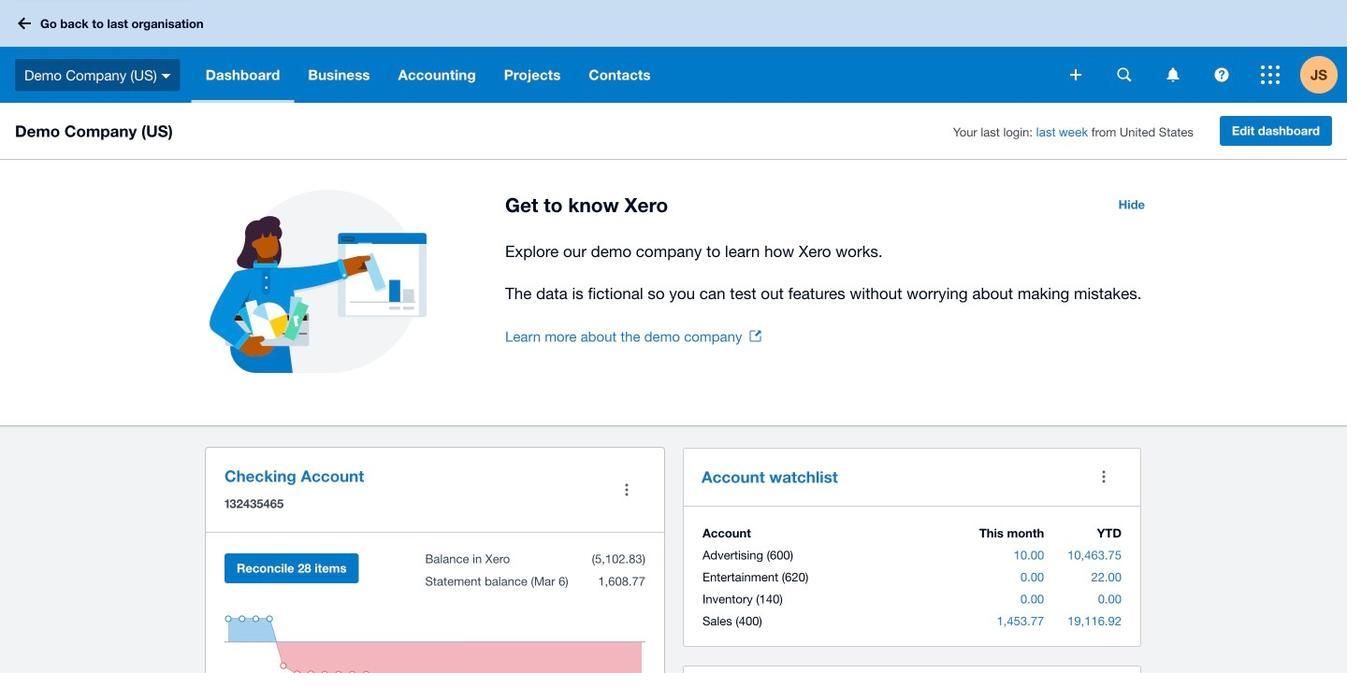 Task type: describe. For each thing, give the bounding box(es) containing it.
0 horizontal spatial svg image
[[162, 74, 171, 78]]



Task type: vqa. For each thing, say whether or not it's contained in the screenshot.
the Manage menu toggle IMAGE
yes



Task type: locate. For each thing, give the bounding box(es) containing it.
manage menu toggle image
[[608, 472, 646, 509]]

banner
[[0, 0, 1348, 103]]

intro banner body element
[[505, 239, 1157, 307]]

2 horizontal spatial svg image
[[1168, 68, 1180, 82]]

svg image
[[1118, 68, 1132, 82], [1168, 68, 1180, 82], [162, 74, 171, 78]]

1 horizontal spatial svg image
[[1118, 68, 1132, 82]]

svg image
[[18, 17, 31, 29], [1262, 66, 1280, 84], [1215, 68, 1229, 82], [1071, 69, 1082, 80]]



